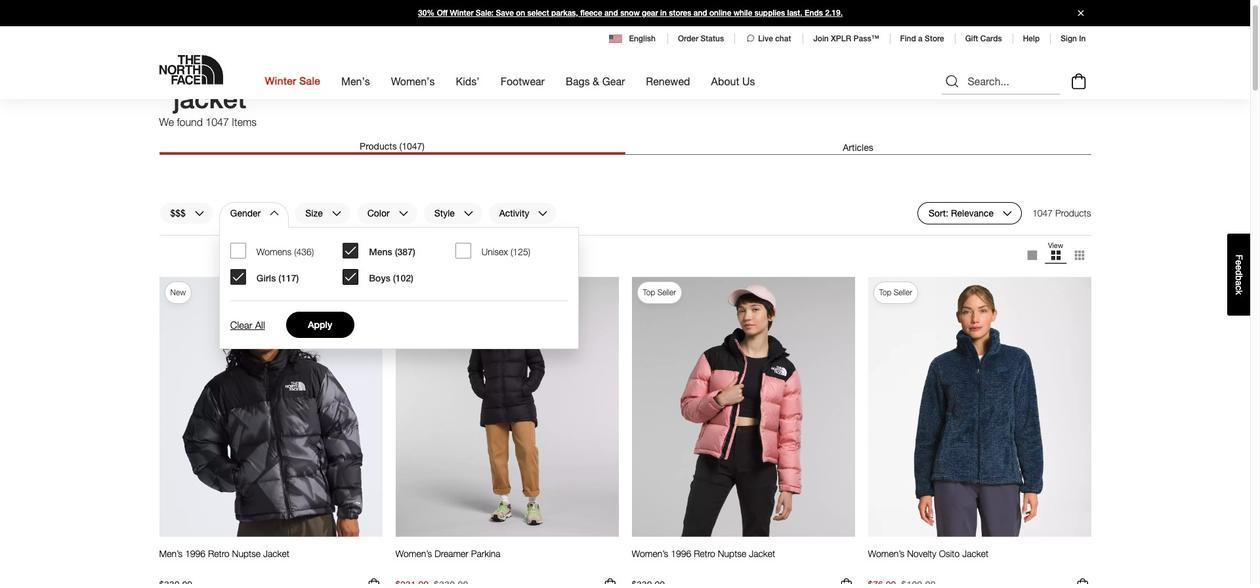 Task type: locate. For each thing, give the bounding box(es) containing it.
0 horizontal spatial winter
[[265, 75, 296, 87]]

f e e d b a c k button
[[1227, 233, 1250, 315]]

k
[[1234, 290, 1244, 295]]

1 and from the left
[[604, 9, 618, 18]]

1 vertical spatial products
[[1055, 207, 1091, 219]]

color button
[[356, 202, 418, 224]]

seller
[[657, 288, 676, 298], [894, 288, 912, 298]]

women's inside "link"
[[395, 548, 432, 559]]

retro
[[208, 548, 229, 559], [694, 548, 715, 559]]

0 horizontal spatial women's
[[395, 548, 432, 559]]

footwear link
[[501, 63, 545, 99]]

1 1996 from the left
[[185, 548, 205, 559]]

articles button
[[625, 140, 1091, 154]]

e up d
[[1234, 260, 1244, 265]]

1 horizontal spatial top seller
[[879, 288, 912, 298]]

2 horizontal spatial jacket
[[962, 548, 989, 559]]

renewed
[[646, 75, 690, 87]]

2 seller from the left
[[894, 288, 912, 298]]

a inside button
[[1234, 280, 1244, 285]]

about us
[[711, 75, 755, 87]]

products left (1047)
[[360, 140, 397, 152]]

kids' link
[[456, 63, 480, 99]]

top seller for novelty
[[879, 288, 912, 298]]

found
[[177, 116, 203, 128]]

tab list containing products (1047)
[[159, 140, 1091, 155]]

e
[[1234, 260, 1244, 265], [1234, 265, 1244, 270]]

sale
[[299, 75, 320, 87]]

and
[[604, 9, 618, 18], [694, 9, 707, 18]]

2.19.
[[825, 9, 843, 18]]

1996 for men's
[[185, 548, 205, 559]]

gift cards
[[965, 34, 1002, 43]]

$$$ button
[[159, 202, 214, 224]]

0 horizontal spatial seller
[[657, 288, 676, 298]]

winter left sale
[[265, 75, 296, 87]]

1996
[[185, 548, 205, 559], [671, 548, 691, 559]]

0 vertical spatial winter
[[450, 9, 474, 18]]

a up k
[[1234, 280, 1244, 285]]

1047 up view
[[1032, 207, 1053, 219]]

gear
[[642, 9, 658, 18]]

0 horizontal spatial products
[[360, 140, 397, 152]]

1 top from the left
[[643, 288, 655, 298]]

select
[[527, 9, 549, 18]]

(387)
[[395, 247, 415, 258]]

(117)
[[278, 273, 299, 284]]

bags & gear
[[566, 75, 625, 87]]

find a store link
[[900, 34, 944, 43]]

0 vertical spatial products
[[360, 140, 397, 152]]

Search search field
[[942, 68, 1060, 94]]

activity button
[[488, 202, 557, 224]]

2 e from the top
[[1234, 265, 1244, 270]]

(1047)
[[399, 140, 425, 152]]

1 horizontal spatial nuptse
[[718, 548, 746, 559]]

kids'
[[456, 75, 480, 87]]

retro for women's
[[694, 548, 715, 559]]

gender button
[[219, 202, 289, 224]]

products up view
[[1055, 207, 1091, 219]]

and left the snow at top
[[604, 9, 618, 18]]

join xplr pass™ link
[[813, 34, 879, 43]]

1 vertical spatial winter
[[265, 75, 296, 87]]

3 jacket from the left
[[962, 548, 989, 559]]

tab list
[[159, 140, 1091, 155]]

2 retro from the left
[[694, 548, 715, 559]]

seller for 1996
[[657, 288, 676, 298]]

womens
[[257, 246, 292, 258]]

1047 products status
[[1032, 202, 1091, 224]]

0 horizontal spatial top
[[643, 288, 655, 298]]

1 horizontal spatial top
[[879, 288, 892, 298]]

1 horizontal spatial 1047
[[1032, 207, 1053, 219]]

women's novelty osito jacket image
[[868, 276, 1091, 537]]

2 top from the left
[[879, 288, 892, 298]]

1996 inside men's 1996 retro nuptse jacket link
[[185, 548, 205, 559]]

0 horizontal spatial retro
[[208, 548, 229, 559]]

0 horizontal spatial a
[[918, 34, 923, 43]]

0 horizontal spatial top seller
[[643, 288, 676, 298]]

1047 inside jacket we found 1047 items
[[206, 116, 229, 128]]

store
[[925, 34, 944, 43]]

winter inside 'link'
[[265, 75, 296, 87]]

all
[[255, 319, 265, 331]]

1 top seller from the left
[[643, 288, 676, 298]]

women's dreamer parkina image
[[395, 276, 619, 537]]

cards
[[980, 34, 1002, 43]]

1 horizontal spatial products
[[1055, 207, 1091, 219]]

a
[[918, 34, 923, 43], [1234, 280, 1244, 285]]

view button
[[1044, 241, 1068, 270]]

1 jacket from the left
[[263, 548, 289, 559]]

3 women's from the left
[[868, 548, 905, 559]]

&
[[593, 75, 599, 87]]

0 vertical spatial a
[[918, 34, 923, 43]]

1 horizontal spatial and
[[694, 9, 707, 18]]

1047 down jacket
[[206, 116, 229, 128]]

girls (117) element
[[257, 273, 299, 284]]

in
[[660, 9, 667, 18]]

1 nuptse from the left
[[232, 548, 261, 559]]

0 vertical spatial 1047
[[206, 116, 229, 128]]

1 horizontal spatial 1996
[[671, 548, 691, 559]]

women's dreamer parkina link
[[395, 548, 500, 571]]

women's 1996 retro nuptse jacket
[[632, 548, 775, 559]]

1 women's from the left
[[395, 548, 432, 559]]

men's
[[341, 75, 370, 87]]

find
[[900, 34, 916, 43]]

sort: relevance
[[929, 207, 994, 218]]

1 vertical spatial 1047
[[1032, 207, 1053, 219]]

0 horizontal spatial nuptse
[[232, 548, 261, 559]]

view
[[1048, 241, 1063, 249]]

close image
[[1072, 10, 1089, 16]]

top
[[643, 288, 655, 298], [879, 288, 892, 298]]

2 horizontal spatial women's
[[868, 548, 905, 559]]

about us link
[[711, 63, 755, 99]]

women's
[[395, 548, 432, 559], [632, 548, 668, 559], [868, 548, 905, 559]]

0 horizontal spatial 1996
[[185, 548, 205, 559]]

winter right 'off'
[[450, 9, 474, 18]]

find a store
[[900, 34, 944, 43]]

2 top seller from the left
[[879, 288, 912, 298]]

girls (117)
[[257, 273, 299, 284]]

1 horizontal spatial seller
[[894, 288, 912, 298]]

gender
[[230, 207, 261, 218]]

1 seller from the left
[[657, 288, 676, 298]]

gift
[[965, 34, 978, 43]]

1 horizontal spatial women's
[[632, 548, 668, 559]]

women's novelty osito jacket
[[868, 548, 989, 559]]

footwear
[[501, 75, 545, 87]]

e up b
[[1234, 265, 1244, 270]]

status
[[701, 34, 724, 43]]

live chat button
[[745, 33, 792, 45]]

2 women's from the left
[[632, 548, 668, 559]]

color
[[367, 207, 390, 218]]

women's for women's novelty osito jacket
[[868, 548, 905, 559]]

mens
[[369, 247, 392, 258]]

top seller
[[643, 288, 676, 298], [879, 288, 912, 298]]

in
[[1079, 34, 1086, 43]]

products inside button
[[360, 140, 397, 152]]

sign in
[[1061, 34, 1086, 43]]

1 horizontal spatial a
[[1234, 280, 1244, 285]]

1 vertical spatial a
[[1234, 280, 1244, 285]]

a right find
[[918, 34, 923, 43]]

unisex (125) element
[[482, 246, 530, 258]]

and left online
[[694, 9, 707, 18]]

sort:
[[929, 207, 948, 218]]

winter
[[450, 9, 474, 18], [265, 75, 296, 87]]

clear all button
[[230, 317, 265, 333]]

2 1996 from the left
[[671, 548, 691, 559]]

1996 inside the women's 1996 retro nuptse jacket link
[[671, 548, 691, 559]]

0 horizontal spatial and
[[604, 9, 618, 18]]

unisex
[[482, 246, 508, 258]]

girls
[[257, 273, 276, 284]]

search all image
[[944, 73, 960, 89]]

products
[[360, 140, 397, 152], [1055, 207, 1091, 219]]

men's 1996 retro nuptse jacket link
[[159, 548, 289, 571]]

parkas,
[[551, 9, 578, 18]]

2 jacket from the left
[[749, 548, 775, 559]]

osito
[[939, 548, 960, 559]]

1 retro from the left
[[208, 548, 229, 559]]

0 horizontal spatial 1047
[[206, 116, 229, 128]]

0 horizontal spatial jacket
[[263, 548, 289, 559]]

1 horizontal spatial winter
[[450, 9, 474, 18]]

help
[[1023, 34, 1040, 43]]

1 horizontal spatial jacket
[[749, 548, 775, 559]]

1 horizontal spatial retro
[[694, 548, 715, 559]]

sign in button
[[1061, 34, 1086, 43]]

2 nuptse from the left
[[718, 548, 746, 559]]



Task type: describe. For each thing, give the bounding box(es) containing it.
mens (387) element
[[369, 247, 415, 258]]

apply button
[[286, 312, 354, 338]]

women's link
[[391, 63, 435, 99]]

new
[[170, 288, 186, 298]]

1047 inside status
[[1032, 207, 1053, 219]]

b
[[1234, 275, 1244, 280]]

activity
[[499, 207, 529, 218]]

clear
[[230, 319, 252, 331]]

about
[[711, 75, 739, 87]]

1047 products
[[1032, 207, 1091, 219]]

save
[[496, 9, 514, 18]]

f
[[1234, 254, 1244, 260]]

women's for women's dreamer parkina
[[395, 548, 432, 559]]

women's 1996 retro nuptse jacket link
[[632, 548, 775, 571]]

products (1047)
[[360, 140, 425, 152]]

live chat
[[758, 34, 791, 43]]

products (1047) button
[[159, 140, 625, 154]]

join xplr pass™
[[813, 34, 879, 43]]

jacket we found 1047 items
[[159, 83, 257, 128]]

english
[[629, 34, 656, 43]]

items
[[232, 116, 257, 128]]

men's
[[159, 548, 182, 559]]

join
[[813, 34, 829, 43]]

men's 1996 retro nuptse jacket
[[159, 548, 289, 559]]

sale:
[[476, 9, 494, 18]]

size
[[305, 207, 323, 218]]

style button
[[423, 202, 483, 224]]

english link
[[609, 33, 657, 45]]

order
[[678, 34, 698, 43]]

1996 for women's
[[671, 548, 691, 559]]

women's for women's 1996 retro nuptse jacket
[[632, 548, 668, 559]]

1 e from the top
[[1234, 260, 1244, 265]]

jacket for women's 1996 retro nuptse jacket
[[749, 548, 775, 559]]

us
[[742, 75, 755, 87]]

men's 1996 retro nuptse jacket image
[[159, 276, 382, 537]]

parkina
[[471, 548, 500, 559]]

supplies
[[755, 9, 785, 18]]

style
[[434, 207, 455, 218]]

we
[[159, 116, 174, 128]]

chat
[[775, 34, 791, 43]]

sort: relevance button
[[918, 202, 1022, 224]]

ends
[[805, 9, 823, 18]]

$$$
[[170, 207, 186, 218]]

order status
[[678, 34, 724, 43]]

boys
[[369, 273, 390, 284]]

winter sale link
[[265, 63, 320, 99]]

jacket
[[173, 83, 246, 114]]

mens (387)
[[369, 247, 415, 258]]

top for women's 1996 retro nuptse jacket
[[643, 288, 655, 298]]

xplr
[[831, 34, 851, 43]]

clear all
[[230, 319, 265, 331]]

products inside status
[[1055, 207, 1091, 219]]

top seller for 1996
[[643, 288, 676, 298]]

c
[[1234, 285, 1244, 290]]

off
[[437, 9, 448, 18]]

boys (102)
[[369, 273, 413, 284]]

seller for novelty
[[894, 288, 912, 298]]

help link
[[1023, 34, 1040, 43]]

top for women's novelty osito jacket
[[879, 288, 892, 298]]

last.
[[787, 9, 802, 18]]

articles
[[843, 141, 873, 153]]

women's dreamer parkina
[[395, 548, 500, 559]]

(436)
[[294, 246, 314, 258]]

order status link
[[678, 34, 724, 43]]

size button
[[294, 202, 351, 224]]

2 and from the left
[[694, 9, 707, 18]]

men's link
[[341, 63, 370, 99]]

on
[[516, 9, 525, 18]]

nuptse for men's 1996 retro nuptse jacket
[[232, 548, 261, 559]]

women's 1996 retro nuptse jacket image
[[632, 276, 855, 537]]

jacket for men's 1996 retro nuptse jacket
[[263, 548, 289, 559]]

sign
[[1061, 34, 1077, 43]]

view cart image
[[1068, 71, 1089, 91]]

stores
[[669, 9, 691, 18]]

gift cards link
[[965, 34, 1002, 43]]

pass™
[[854, 34, 879, 43]]

nuptse for women's 1996 retro nuptse jacket
[[718, 548, 746, 559]]

renewed link
[[646, 63, 690, 99]]

the north face home page image
[[159, 55, 223, 85]]

30%
[[418, 9, 435, 18]]

30% off winter sale: save on select parkas, fleece and snow gear in stores and online while supplies last. ends 2.19.
[[418, 9, 843, 18]]

dreamer
[[435, 548, 468, 559]]

30% off winter sale: save on select parkas, fleece and snow gear in stores and online while supplies last. ends 2.19. link
[[0, 0, 1250, 26]]

unisex (125)
[[482, 246, 530, 258]]

retro for men's
[[208, 548, 229, 559]]

relevance
[[951, 207, 994, 218]]

while
[[734, 9, 752, 18]]

gear
[[602, 75, 625, 87]]

boys (102) element
[[369, 273, 413, 284]]

womens (436) element
[[257, 246, 314, 258]]

view list box
[[1020, 241, 1091, 270]]

f e e d b a c k
[[1234, 254, 1244, 295]]



Task type: vqa. For each thing, say whether or not it's contained in the screenshot.
Shop Gift Cards at The North Face image
no



